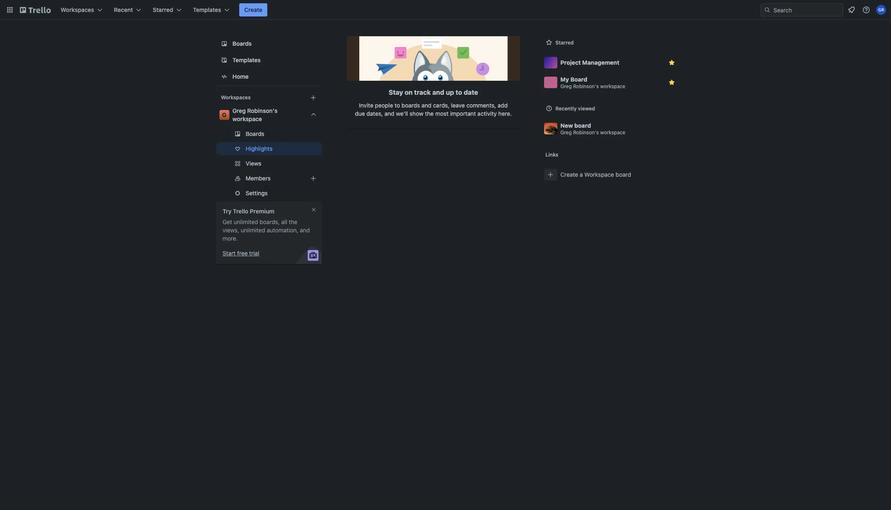 Task type: vqa. For each thing, say whether or not it's contained in the screenshot.
'Get'
yes



Task type: describe. For each thing, give the bounding box(es) containing it.
stay on track and up to date
[[389, 89, 478, 96]]

board
[[570, 76, 587, 83]]

templates inside dropdown button
[[193, 6, 221, 13]]

1 vertical spatial unlimited
[[241, 227, 265, 234]]

click to unstar my board. it will be removed from your starred list. image
[[668, 78, 676, 87]]

click to unstar project management. it will be removed from your starred list. image
[[668, 59, 676, 67]]

show
[[410, 110, 424, 117]]

workspace
[[584, 171, 614, 178]]

and left up
[[432, 89, 444, 96]]

highlights link
[[216, 142, 322, 156]]

here.
[[498, 110, 512, 117]]

recently viewed
[[556, 106, 595, 112]]

search image
[[764, 7, 771, 13]]

workspaces inside popup button
[[61, 6, 94, 13]]

starred button
[[148, 3, 186, 17]]

start free trial
[[223, 250, 259, 257]]

free
[[237, 250, 248, 257]]

robinson's for new board
[[573, 129, 599, 136]]

and inside try trello premium get unlimited boards, all the views, unlimited automation, and more.
[[300, 227, 310, 234]]

1 vertical spatial boards
[[246, 130, 264, 137]]

important
[[450, 110, 476, 117]]

boards,
[[260, 219, 280, 226]]

workspace inside greg robinson's workspace
[[232, 116, 262, 123]]

1 vertical spatial starred
[[556, 40, 574, 46]]

1 boards link from the top
[[216, 36, 322, 51]]

get
[[223, 219, 232, 226]]

greg inside greg robinson's workspace
[[232, 107, 246, 114]]

new board greg robinson's workspace
[[560, 122, 625, 136]]

viewed
[[578, 106, 595, 112]]

project management link
[[541, 53, 682, 73]]

cards,
[[433, 102, 450, 109]]

comments,
[[467, 102, 496, 109]]

home
[[232, 73, 249, 80]]

up
[[446, 89, 454, 96]]

create for create
[[244, 6, 262, 13]]

to inside 'invite people to boards and cards, leave comments, add due dates, and we'll show the most important activity here.'
[[395, 102, 400, 109]]

home link
[[216, 69, 322, 84]]

try trello premium get unlimited boards, all the views, unlimited automation, and more.
[[223, 208, 310, 242]]

highlights
[[246, 145, 273, 152]]

trial
[[249, 250, 259, 257]]

dates,
[[367, 110, 383, 117]]

starred inside popup button
[[153, 6, 173, 13]]

home image
[[219, 72, 229, 82]]

views link
[[216, 157, 322, 170]]

invite
[[359, 102, 373, 109]]

robinson's inside greg robinson's workspace
[[247, 107, 278, 114]]

greg for my
[[560, 83, 572, 89]]

greg for new
[[560, 129, 572, 136]]

my board greg robinson's workspace
[[560, 76, 625, 89]]

templates link
[[216, 53, 322, 68]]

0 vertical spatial boards
[[232, 40, 252, 47]]

try
[[223, 208, 232, 215]]

Search field
[[771, 4, 843, 16]]

project management
[[560, 59, 619, 66]]

my
[[560, 76, 569, 83]]

we'll
[[396, 110, 408, 117]]

leave
[[451, 102, 465, 109]]

members link
[[216, 172, 322, 185]]

switch to… image
[[6, 6, 14, 14]]

people
[[375, 102, 393, 109]]

start free trial button
[[223, 250, 259, 258]]

recent button
[[109, 3, 146, 17]]



Task type: locate. For each thing, give the bounding box(es) containing it.
board right new
[[574, 122, 591, 129]]

settings
[[246, 190, 268, 197]]

0 vertical spatial boards link
[[216, 36, 322, 51]]

management
[[582, 59, 619, 66]]

automation,
[[267, 227, 298, 234]]

1 horizontal spatial the
[[425, 110, 434, 117]]

2 vertical spatial robinson's
[[573, 129, 599, 136]]

0 horizontal spatial the
[[289, 219, 297, 226]]

0 vertical spatial templates
[[193, 6, 221, 13]]

g
[[222, 111, 226, 118]]

create
[[244, 6, 262, 13], [560, 171, 578, 178]]

robinson's inside new board greg robinson's workspace
[[573, 129, 599, 136]]

0 vertical spatial workspaces
[[61, 6, 94, 13]]

greg
[[560, 83, 572, 89], [232, 107, 246, 114], [560, 129, 572, 136]]

add image
[[308, 174, 318, 184]]

more.
[[223, 235, 238, 242]]

board right workspace
[[616, 171, 631, 178]]

boards right board image
[[232, 40, 252, 47]]

1 vertical spatial workspace
[[232, 116, 262, 123]]

1 vertical spatial the
[[289, 219, 297, 226]]

1 vertical spatial workspaces
[[221, 94, 251, 101]]

1 vertical spatial boards link
[[216, 127, 322, 141]]

workspace for my board
[[600, 83, 625, 89]]

due
[[355, 110, 365, 117]]

0 horizontal spatial to
[[395, 102, 400, 109]]

boards link up templates link at the top left of page
[[216, 36, 322, 51]]

0 vertical spatial create
[[244, 6, 262, 13]]

the right all
[[289, 219, 297, 226]]

all
[[281, 219, 287, 226]]

0 horizontal spatial starred
[[153, 6, 173, 13]]

project
[[560, 59, 581, 66]]

robinson's for my board
[[573, 83, 599, 89]]

activity
[[478, 110, 497, 117]]

members
[[246, 175, 271, 182]]

and down the people
[[385, 110, 394, 117]]

template board image
[[219, 55, 229, 65]]

1 vertical spatial board
[[616, 171, 631, 178]]

workspace inside new board greg robinson's workspace
[[600, 129, 625, 136]]

0 vertical spatial to
[[456, 89, 462, 96]]

create inside primary element
[[244, 6, 262, 13]]

track
[[414, 89, 431, 96]]

create button
[[239, 3, 267, 17]]

workspace for new board
[[600, 129, 625, 136]]

the
[[425, 110, 434, 117], [289, 219, 297, 226]]

premium
[[250, 208, 274, 215]]

primary element
[[0, 0, 891, 20]]

1 horizontal spatial to
[[456, 89, 462, 96]]

1 horizontal spatial workspaces
[[221, 94, 251, 101]]

add
[[498, 102, 508, 109]]

back to home image
[[20, 3, 51, 17]]

the inside 'invite people to boards and cards, leave comments, add due dates, and we'll show the most important activity here.'
[[425, 110, 434, 117]]

start
[[223, 250, 236, 257]]

greg down my
[[560, 83, 572, 89]]

stay
[[389, 89, 403, 96]]

boards up the highlights at the top of page
[[246, 130, 264, 137]]

0 vertical spatial robinson's
[[573, 83, 599, 89]]

robinson's down home link
[[247, 107, 278, 114]]

robinson's
[[573, 83, 599, 89], [247, 107, 278, 114], [573, 129, 599, 136]]

boards
[[232, 40, 252, 47], [246, 130, 264, 137]]

settings link
[[216, 187, 322, 200]]

robinson's inside my board greg robinson's workspace
[[573, 83, 599, 89]]

views,
[[223, 227, 239, 234]]

0 vertical spatial workspace
[[600, 83, 625, 89]]

create a workspace board button
[[541, 165, 682, 185]]

1 horizontal spatial board
[[616, 171, 631, 178]]

robinson's down viewed
[[573, 129, 599, 136]]

the inside try trello premium get unlimited boards, all the views, unlimited automation, and more.
[[289, 219, 297, 226]]

the left the most
[[425, 110, 434, 117]]

templates up home
[[232, 57, 261, 64]]

robinson's down board
[[573, 83, 599, 89]]

recently
[[556, 106, 577, 112]]

board inside button
[[616, 171, 631, 178]]

boards link
[[216, 36, 322, 51], [216, 127, 322, 141]]

1 vertical spatial robinson's
[[247, 107, 278, 114]]

greg down new
[[560, 129, 572, 136]]

and right automation,
[[300, 227, 310, 234]]

2 vertical spatial greg
[[560, 129, 572, 136]]

most
[[435, 110, 449, 117]]

workspaces button
[[56, 3, 107, 17]]

board image
[[219, 39, 229, 49]]

0 horizontal spatial board
[[574, 122, 591, 129]]

board inside new board greg robinson's workspace
[[574, 122, 591, 129]]

views
[[246, 160, 261, 167]]

greg robinson's workspace
[[232, 107, 278, 123]]

greg robinson (gregrobinson96) image
[[876, 5, 886, 15]]

create a workspace image
[[308, 93, 318, 103]]

0 notifications image
[[847, 5, 857, 15]]

unlimited
[[234, 219, 258, 226], [241, 227, 265, 234]]

1 vertical spatial greg
[[232, 107, 246, 114]]

open information menu image
[[862, 6, 871, 14]]

links
[[546, 152, 558, 158]]

starred right recent popup button
[[153, 6, 173, 13]]

create a workspace board
[[560, 171, 631, 178]]

boards link up highlights link at the left top
[[216, 127, 322, 141]]

workspace
[[600, 83, 625, 89], [232, 116, 262, 123], [600, 129, 625, 136]]

1 vertical spatial to
[[395, 102, 400, 109]]

greg inside my board greg robinson's workspace
[[560, 83, 572, 89]]

templates up board image
[[193, 6, 221, 13]]

templates button
[[188, 3, 234, 17]]

workspace inside my board greg robinson's workspace
[[600, 83, 625, 89]]

1 vertical spatial create
[[560, 171, 578, 178]]

trello
[[233, 208, 248, 215]]

0 vertical spatial starred
[[153, 6, 173, 13]]

0 horizontal spatial workspaces
[[61, 6, 94, 13]]

1 horizontal spatial starred
[[556, 40, 574, 46]]

to up the we'll
[[395, 102, 400, 109]]

date
[[464, 89, 478, 96]]

recent
[[114, 6, 133, 13]]

on
[[405, 89, 413, 96]]

1 horizontal spatial templates
[[232, 57, 261, 64]]

starred up project
[[556, 40, 574, 46]]

and up show
[[422, 102, 432, 109]]

0 vertical spatial the
[[425, 110, 434, 117]]

to right up
[[456, 89, 462, 96]]

greg inside new board greg robinson's workspace
[[560, 129, 572, 136]]

a
[[580, 171, 583, 178]]

0 horizontal spatial create
[[244, 6, 262, 13]]

greg right g
[[232, 107, 246, 114]]

invite people to boards and cards, leave comments, add due dates, and we'll show the most important activity here.
[[355, 102, 512, 117]]

0 vertical spatial board
[[574, 122, 591, 129]]

starred
[[153, 6, 173, 13], [556, 40, 574, 46]]

and
[[432, 89, 444, 96], [422, 102, 432, 109], [385, 110, 394, 117], [300, 227, 310, 234]]

1 vertical spatial templates
[[232, 57, 261, 64]]

unlimited down boards,
[[241, 227, 265, 234]]

2 boards link from the top
[[216, 127, 322, 141]]

board
[[574, 122, 591, 129], [616, 171, 631, 178]]

templates
[[193, 6, 221, 13], [232, 57, 261, 64]]

1 horizontal spatial create
[[560, 171, 578, 178]]

create for create a workspace board
[[560, 171, 578, 178]]

unlimited down the trello
[[234, 219, 258, 226]]

boards
[[402, 102, 420, 109]]

0 vertical spatial greg
[[560, 83, 572, 89]]

0 horizontal spatial templates
[[193, 6, 221, 13]]

to
[[456, 89, 462, 96], [395, 102, 400, 109]]

workspaces
[[61, 6, 94, 13], [221, 94, 251, 101]]

0 vertical spatial unlimited
[[234, 219, 258, 226]]

new
[[560, 122, 573, 129]]

2 vertical spatial workspace
[[600, 129, 625, 136]]



